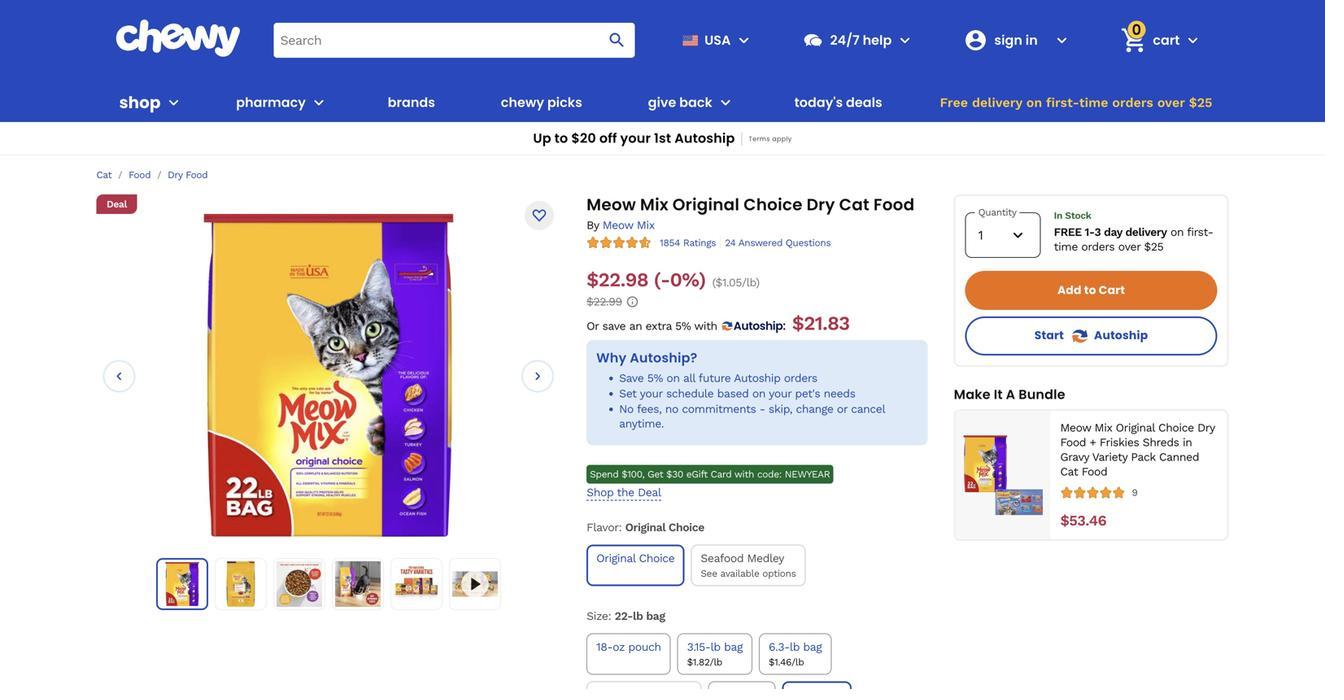 Task type: describe. For each thing, give the bounding box(es) containing it.
meow mix original choice dry cat food
[[587, 193, 915, 216]]

chewy
[[501, 93, 544, 111]]

3.15-
[[687, 641, 711, 654]]

$22.98 (-0%) text field
[[587, 268, 706, 291]]

ratings
[[683, 237, 716, 249]]

first- inside the on first- time orders over $25
[[1188, 225, 1214, 239]]

today's deals
[[795, 93, 883, 111]]

0 vertical spatial 5%
[[676, 320, 691, 333]]

$1.05
[[716, 276, 742, 289]]

24
[[725, 237, 736, 249]]

$1.82/lb
[[687, 657, 723, 668]]

in
[[1183, 436, 1193, 449]]

bundle
[[1019, 385, 1066, 404]]

flavor
[[587, 521, 619, 534]]

add to cart button
[[966, 271, 1218, 310]]

help menu image
[[895, 30, 915, 50]]

autoship?
[[630, 349, 698, 367]]

menu image for "usa" popup button
[[734, 30, 754, 50]]

chewy home image
[[115, 20, 241, 57]]

cart
[[1153, 31, 1180, 49]]

extra
[[646, 320, 672, 333]]

first- inside button
[[1047, 95, 1080, 110]]

spend $100, get $30 egift card with code: newyear shop the deal
[[587, 469, 830, 499]]

5% inside why autoship? save 5% on all future autoship orders set your schedule based on your pet's needs no fees, no commitments - skip, change or cancel anytime.
[[648, 371, 663, 385]]

or save an extra 5% with
[[587, 320, 718, 333]]

1st
[[654, 129, 672, 147]]

meow mix original choice dry cat food, 22-lb bag slide 2 of 6 image
[[218, 562, 264, 607]]

1-
[[1085, 225, 1095, 239]]

shop
[[119, 91, 161, 114]]

seafood
[[701, 552, 744, 565]]

in stock
[[1054, 210, 1092, 221]]

22-
[[615, 610, 633, 623]]

$22.98 (-0%) ( $1.05 / lb )
[[587, 268, 760, 291]]

: for flavor
[[619, 521, 622, 534]]

original for flavor : original choice
[[626, 521, 666, 534]]

free
[[1054, 225, 1082, 239]]

all
[[684, 371, 696, 385]]

meow for meow mix original choice dry food + friskies shreds in gravy variety pack canned cat food
[[1061, 421, 1092, 435]]

deal inside spend $100, get $30 egift card with code: newyear shop the deal
[[638, 486, 661, 499]]

on up -
[[753, 387, 766, 400]]

24 answered questions button
[[720, 236, 831, 249]]

3.15-lb bag $1.82/lb
[[687, 641, 743, 668]]

chewy picks
[[501, 93, 583, 111]]

to for cart
[[1085, 282, 1097, 298]]

1 vertical spatial meow
[[603, 219, 634, 232]]

1854 ratings
[[660, 237, 716, 249]]

lb inside 3.15-lb bag $1.82/lb
[[711, 641, 721, 654]]

meow for meow mix original choice dry cat food
[[587, 193, 636, 216]]

dry for meow mix original choice dry food + friskies shreds in gravy variety pack canned cat food
[[1198, 421, 1215, 435]]

sign
[[995, 31, 1023, 49]]

shop
[[587, 486, 614, 499]]

items image
[[1120, 26, 1148, 55]]

group for size : 22-lb bag
[[584, 630, 932, 689]]

off
[[600, 129, 617, 147]]

your up "fees,"
[[640, 387, 663, 400]]

with inside spend $100, get $30 egift card with code: newyear shop the deal
[[735, 469, 755, 480]]

original inside button
[[597, 552, 636, 565]]

lb inside 6.3-lb bag $1.46/lb
[[790, 641, 800, 654]]

orders inside why autoship? save 5% on all future autoship orders set your schedule based on your pet's needs no fees, no commitments - skip, change or cancel anytime.
[[784, 371, 818, 385]]

your inside site banner
[[621, 129, 651, 147]]

dry food link
[[168, 169, 208, 181]]

skip,
[[769, 402, 793, 416]]

site banner
[[0, 0, 1326, 155]]

on inside the on first- time orders over $25
[[1171, 225, 1184, 239]]

free delivery on first-time orders over $25
[[940, 95, 1213, 110]]

anytime.
[[619, 417, 664, 430]]

spend
[[590, 469, 619, 480]]

0
[[1132, 19, 1142, 40]]

pharmacy menu image
[[309, 93, 329, 112]]

card
[[711, 469, 732, 480]]

over inside the on first- time orders over $25
[[1119, 240, 1141, 254]]

food link
[[129, 169, 151, 181]]

why
[[597, 349, 627, 367]]

add
[[1058, 282, 1082, 298]]

up
[[533, 129, 552, 147]]

schedule
[[666, 387, 714, 400]]

$22.99 text field
[[587, 295, 622, 309]]

: for size
[[608, 610, 611, 623]]

answered
[[739, 237, 783, 249]]

code:
[[758, 469, 782, 480]]

day
[[1104, 225, 1123, 239]]

fees,
[[637, 402, 662, 416]]

needs
[[824, 387, 856, 400]]

1854
[[660, 237, 680, 249]]

or
[[837, 402, 848, 416]]

choice for flavor : original choice
[[669, 521, 705, 534]]

usa button
[[676, 21, 754, 60]]

terms
[[749, 134, 771, 144]]

$21.83 text field
[[792, 312, 850, 335]]

$20
[[572, 129, 596, 147]]

24/7 help
[[830, 31, 892, 49]]

sign in link
[[957, 21, 1049, 60]]

meow mix link
[[603, 219, 655, 232]]

delivery inside button
[[972, 95, 1023, 110]]

1 vertical spatial meow mix original choice dry cat food, 22-lb bag slide 1 of 6 image
[[160, 562, 204, 606]]

shreds
[[1143, 436, 1180, 449]]

time inside free delivery on first-time orders over $25 button
[[1080, 95, 1109, 110]]

medley
[[748, 552, 785, 565]]

give back link
[[642, 83, 713, 122]]

by
[[587, 219, 599, 232]]

seafood medley see available options
[[701, 552, 796, 579]]

friskies
[[1100, 436, 1140, 449]]

size
[[587, 610, 608, 623]]

size : 22-lb bag
[[587, 610, 665, 623]]

$53.46
[[1061, 512, 1107, 529]]

dry food
[[168, 169, 208, 181]]

meow mix original choice dry cat food, 22-lb bag slide 1 of 6 image inside carousel-slider region
[[202, 212, 455, 537]]

commitments
[[682, 402, 756, 416]]

carousel-slider region
[[103, 212, 554, 541]]

deals
[[846, 93, 883, 111]]

add to cart
[[1058, 282, 1126, 298]]

original choice
[[597, 552, 675, 565]]

your up skip,
[[769, 387, 792, 400]]

$30
[[667, 469, 684, 480]]

free
[[940, 95, 968, 110]]

lb up pouch
[[633, 610, 643, 623]]

time inside the on first- time orders over $25
[[1054, 240, 1078, 254]]

meow mix original choice dry cat food, 22-lb bag slide 5 of 6 image
[[394, 562, 439, 607]]

autoship down cart
[[1095, 328, 1149, 343]]

on left all
[[667, 371, 680, 385]]



Task type: vqa. For each thing, say whether or not it's contained in the screenshot.
2nd / icon from the right
no



Task type: locate. For each thing, give the bounding box(es) containing it.
0 vertical spatial cat
[[96, 169, 112, 181]]

0 vertical spatial dry
[[168, 169, 183, 181]]

original down the flavor
[[597, 552, 636, 565]]

2 vertical spatial cat
[[1061, 465, 1079, 479]]

2 vertical spatial meow
[[1061, 421, 1092, 435]]

based
[[718, 387, 749, 400]]

: left 22- on the left bottom of the page
[[608, 610, 611, 623]]

(-
[[654, 268, 670, 291]]

0 horizontal spatial dry
[[168, 169, 183, 181]]

: for autoship
[[783, 318, 786, 334]]

lb up $1.46/lb
[[790, 641, 800, 654]]

choice up in
[[1159, 421, 1195, 435]]

0 vertical spatial in
[[1026, 31, 1038, 49]]

brands link
[[381, 83, 442, 122]]

18-oz pouch
[[597, 641, 661, 654]]

lb inside $22.98 (-0%) ( $1.05 / lb )
[[747, 276, 756, 289]]

1 group from the top
[[584, 542, 932, 590]]

6.3-
[[769, 641, 790, 654]]

menu image inside shop dropdown button
[[164, 93, 183, 112]]

0 horizontal spatial first-
[[1047, 95, 1080, 110]]

1 horizontal spatial in
[[1054, 210, 1063, 221]]

$53.46 text field
[[1061, 512, 1107, 530]]

1 vertical spatial to
[[1085, 282, 1097, 298]]

1 horizontal spatial to
[[1085, 282, 1097, 298]]

deal down cat link
[[107, 199, 127, 210]]

menu image
[[734, 30, 754, 50], [164, 93, 183, 112]]

bag right 3.15- at bottom
[[724, 641, 743, 654]]

dry inside meow mix original choice dry food + friskies shreds in gravy variety pack canned cat food
[[1198, 421, 1215, 435]]

help
[[863, 31, 892, 49]]

choice for meow mix original choice dry food + friskies shreds in gravy variety pack canned cat food
[[1159, 421, 1195, 435]]

1 vertical spatial $25
[[1145, 240, 1164, 254]]

group containing 18-oz pouch
[[584, 630, 932, 689]]

0 horizontal spatial cat
[[96, 169, 112, 181]]

meow up +
[[1061, 421, 1092, 435]]

gravy
[[1061, 451, 1090, 464]]

Search text field
[[274, 23, 635, 58]]

on right day
[[1171, 225, 1184, 239]]

$25 down 'free 1-3 day delivery' on the top right
[[1145, 240, 1164, 254]]

0 horizontal spatial menu image
[[164, 93, 183, 112]]

meow mix original choice dry cat food, 22-lb bag slide 6 of 6 image
[[452, 572, 498, 597]]

orders inside the on first- time orders over $25
[[1082, 240, 1115, 254]]

1 horizontal spatial menu image
[[734, 30, 754, 50]]

with right card
[[735, 469, 755, 480]]

1 vertical spatial :
[[619, 521, 622, 534]]

original up friskies
[[1116, 421, 1155, 435]]

0 vertical spatial menu image
[[734, 30, 754, 50]]

choice for meow mix original choice dry cat food
[[744, 193, 803, 216]]

cart
[[1099, 282, 1126, 298]]

meow mix original choice dry food + friskies shreds in gravy variety pack canned cat food link
[[1061, 421, 1218, 480]]

delivery right free
[[972, 95, 1023, 110]]

autoship down back
[[675, 129, 735, 147]]

on inside button
[[1027, 95, 1043, 110]]

1 horizontal spatial 5%
[[676, 320, 691, 333]]

5% down autoship?
[[648, 371, 663, 385]]

on down sign in
[[1027, 95, 1043, 110]]

: up original choice
[[619, 521, 622, 534]]

1 vertical spatial group
[[584, 630, 932, 689]]

dry
[[168, 169, 183, 181], [807, 193, 836, 216], [1198, 421, 1215, 435]]

1 vertical spatial 5%
[[648, 371, 663, 385]]

over down day
[[1119, 240, 1141, 254]]

an
[[630, 320, 642, 333]]

delivery right day
[[1126, 225, 1168, 239]]

0 vertical spatial deal
[[107, 199, 127, 210]]

terms apply
[[749, 134, 792, 144]]

2 horizontal spatial bag
[[804, 641, 822, 654]]

0 horizontal spatial $25
[[1145, 240, 1164, 254]]

0 horizontal spatial delivery
[[972, 95, 1023, 110]]

to inside site banner
[[555, 129, 568, 147]]

1 horizontal spatial dry
[[807, 193, 836, 216]]

bag for 3.15-lb bag
[[724, 641, 743, 654]]

to inside button
[[1085, 282, 1097, 298]]

1 vertical spatial first-
[[1188, 225, 1214, 239]]

0 vertical spatial orders
[[1113, 95, 1154, 110]]

2 vertical spatial dry
[[1198, 421, 1215, 435]]

it
[[994, 385, 1003, 404]]

orders
[[1113, 95, 1154, 110], [1082, 240, 1115, 254], [784, 371, 818, 385]]

meow inside meow mix original choice dry food + friskies shreds in gravy variety pack canned cat food
[[1061, 421, 1092, 435]]

5% right extra
[[676, 320, 691, 333]]

$21.83
[[792, 312, 850, 335]]

meow up by meow mix
[[587, 193, 636, 216]]

submit search image
[[607, 30, 627, 50]]

bag inside 3.15-lb bag $1.82/lb
[[724, 641, 743, 654]]

free delivery on first-time orders over $25 button
[[936, 83, 1218, 122]]

2 vertical spatial :
[[608, 610, 611, 623]]

in up free
[[1054, 210, 1063, 221]]

meow right 'by'
[[603, 219, 634, 232]]

1 horizontal spatial with
[[735, 469, 755, 480]]

meow mix original choice dry cat food, 22-lb bag slide 4 of 6 image
[[335, 562, 381, 607]]

0 vertical spatial delivery
[[972, 95, 1023, 110]]

1 horizontal spatial :
[[619, 521, 622, 534]]

1854 ratings button
[[660, 236, 716, 249]]

0 horizontal spatial :
[[608, 610, 611, 623]]

cat
[[96, 169, 112, 181], [840, 193, 870, 216], [1061, 465, 1079, 479]]

autoship
[[675, 129, 735, 147], [734, 318, 783, 334], [1095, 328, 1149, 343], [734, 371, 781, 385]]

over inside button
[[1158, 95, 1185, 110]]

$22.99
[[587, 295, 622, 309]]

dry right food link
[[168, 169, 183, 181]]

1 vertical spatial over
[[1119, 240, 1141, 254]]

see
[[701, 568, 718, 579]]

1 vertical spatial orders
[[1082, 240, 1115, 254]]

pharmacy link
[[230, 83, 306, 122]]

future
[[699, 371, 731, 385]]

today's deals link
[[788, 83, 889, 122]]

0 vertical spatial $25
[[1189, 95, 1213, 110]]

with
[[695, 320, 718, 333], [735, 469, 755, 480]]

original inside meow mix original choice dry food + friskies shreds in gravy variety pack canned cat food
[[1116, 421, 1155, 435]]

original for meow mix original choice dry cat food
[[673, 193, 740, 216]]

mix for meow mix original choice dry cat food
[[640, 193, 669, 216]]

pouch
[[629, 641, 661, 654]]

: left $21.83 text box
[[783, 318, 786, 334]]

to for $20
[[555, 129, 568, 147]]

18-
[[597, 641, 613, 654]]

0 horizontal spatial to
[[555, 129, 568, 147]]

0 vertical spatial over
[[1158, 95, 1185, 110]]

canned
[[1160, 451, 1200, 464]]

in right sign
[[1026, 31, 1038, 49]]

no
[[666, 402, 679, 416]]

2 group from the top
[[584, 630, 932, 689]]

0 horizontal spatial in
[[1026, 31, 1038, 49]]

choice inside meow mix original choice dry food + friskies shreds in gravy variety pack canned cat food
[[1159, 421, 1195, 435]]

2 horizontal spatial cat
[[1061, 465, 1079, 479]]

1 horizontal spatial first-
[[1188, 225, 1214, 239]]

autoship inside site banner
[[675, 129, 735, 147]]

0 vertical spatial mix
[[640, 193, 669, 216]]

food inside dry food link
[[186, 169, 208, 181]]

$22.98
[[587, 268, 649, 291]]

meow mix original choice dry food + friskies shreds in gravy variety pack canned cat food image
[[962, 434, 1045, 516]]

account menu image
[[1053, 30, 1072, 50]]

group for flavor : original choice
[[584, 542, 932, 590]]

original up original choice
[[626, 521, 666, 534]]

0 vertical spatial meow mix original choice dry cat food, 22-lb bag slide 1 of 6 image
[[202, 212, 455, 537]]

choice inside button
[[639, 552, 675, 565]]

pack
[[1132, 451, 1156, 464]]

0 vertical spatial meow
[[587, 193, 636, 216]]

flavor : original choice
[[587, 521, 705, 534]]

24 answered questions
[[725, 237, 831, 249]]

1 vertical spatial cat
[[840, 193, 870, 216]]

menu image for shop dropdown button
[[164, 93, 183, 112]]

/
[[742, 276, 747, 289]]

over down cart
[[1158, 95, 1185, 110]]

chewy support image
[[803, 30, 824, 51]]

lb
[[747, 276, 756, 289], [633, 610, 643, 623], [711, 641, 721, 654], [790, 641, 800, 654]]

over
[[1158, 95, 1185, 110], [1119, 240, 1141, 254]]

autoship inside why autoship? save 5% on all future autoship orders set your schedule based on your pet's needs no fees, no commitments - skip, change or cancel anytime.
[[734, 371, 781, 385]]

make it a bundle
[[954, 385, 1066, 404]]

bag up $1.46/lb
[[804, 641, 822, 654]]

in inside sign in link
[[1026, 31, 1038, 49]]

group
[[584, 542, 932, 590], [584, 630, 932, 689]]

meow mix original choice dry cat food, 22-lb bag slide 1 of 6 image
[[202, 212, 455, 537], [160, 562, 204, 606]]

1 horizontal spatial over
[[1158, 95, 1185, 110]]

set
[[619, 387, 637, 400]]

0%)
[[670, 268, 706, 291]]

0 horizontal spatial bag
[[646, 610, 665, 623]]

orders up pet's
[[784, 371, 818, 385]]

newyear
[[785, 469, 830, 480]]

original up ratings
[[673, 193, 740, 216]]

choice up 24 answered questions button
[[744, 193, 803, 216]]

$25 down cart menu image
[[1189, 95, 1213, 110]]

1 vertical spatial delivery
[[1126, 225, 1168, 239]]

dry inside dry food link
[[168, 169, 183, 181]]

get
[[648, 469, 664, 480]]

save
[[603, 320, 626, 333]]

by meow mix
[[587, 219, 655, 232]]

picks
[[548, 93, 583, 111]]

original choice button
[[587, 545, 685, 586]]

0 vertical spatial with
[[695, 320, 718, 333]]

menu image right usa
[[734, 30, 754, 50]]

0 horizontal spatial 5%
[[648, 371, 663, 385]]

autoship down )
[[734, 318, 783, 334]]

1 horizontal spatial $25
[[1189, 95, 1213, 110]]

mix
[[640, 193, 669, 216], [637, 219, 655, 232], [1095, 421, 1113, 435]]

1 vertical spatial deal
[[638, 486, 661, 499]]

pharmacy
[[236, 93, 306, 111]]

1 vertical spatial time
[[1054, 240, 1078, 254]]

cat link
[[96, 169, 112, 181]]

deal
[[107, 199, 127, 210], [638, 486, 661, 499]]

0 horizontal spatial time
[[1054, 240, 1078, 254]]

make
[[954, 385, 991, 404]]

choice up seafood
[[669, 521, 705, 534]]

0 vertical spatial group
[[584, 542, 932, 590]]

2 vertical spatial orders
[[784, 371, 818, 385]]

+
[[1090, 436, 1097, 449]]

with down (
[[695, 320, 718, 333]]

0 vertical spatial time
[[1080, 95, 1109, 110]]

$100,
[[622, 469, 645, 480]]

original
[[673, 193, 740, 216], [1116, 421, 1155, 435], [626, 521, 666, 534], [597, 552, 636, 565]]

on first- time orders over $25
[[1054, 225, 1214, 254]]

list
[[156, 558, 501, 610]]

oz
[[613, 641, 625, 654]]

dry up canned
[[1198, 421, 1215, 435]]

shop the deal button
[[587, 485, 661, 501]]

0 vertical spatial :
[[783, 318, 786, 334]]

mix for meow mix original choice dry food + friskies shreds in gravy variety pack canned cat food
[[1095, 421, 1113, 435]]

menu image inside "usa" popup button
[[734, 30, 754, 50]]

1 vertical spatial menu image
[[164, 93, 183, 112]]

lb up $1.82/lb
[[711, 641, 721, 654]]

bag inside 6.3-lb bag $1.46/lb
[[804, 641, 822, 654]]

give back menu image
[[716, 93, 736, 112]]

$25 inside button
[[1189, 95, 1213, 110]]

chewy picks link
[[495, 83, 589, 122]]

bag for 6.3-lb bag
[[804, 641, 822, 654]]

1 horizontal spatial time
[[1080, 95, 1109, 110]]

mix inside meow mix original choice dry food + friskies shreds in gravy variety pack canned cat food
[[1095, 421, 1113, 435]]

a
[[1006, 385, 1016, 404]]

1 horizontal spatial deal
[[638, 486, 661, 499]]

brands
[[388, 93, 435, 111]]

original for meow mix original choice dry food + friskies shreds in gravy variety pack canned cat food
[[1116, 421, 1155, 435]]

9
[[1132, 487, 1138, 498]]

1 horizontal spatial delivery
[[1126, 225, 1168, 239]]

2 vertical spatial mix
[[1095, 421, 1113, 435]]

0 vertical spatial to
[[555, 129, 568, 147]]

to right up
[[555, 129, 568, 147]]

18-oz pouch button
[[587, 634, 671, 675]]

dry up 'questions'
[[807, 193, 836, 216]]

time
[[1080, 95, 1109, 110], [1054, 240, 1078, 254]]

0 vertical spatial first-
[[1047, 95, 1080, 110]]

$25 inside the on first- time orders over $25
[[1145, 240, 1164, 254]]

give back
[[648, 93, 713, 111]]

cart menu image
[[1184, 30, 1203, 50]]

orders down items image
[[1113, 95, 1154, 110]]

1 vertical spatial mix
[[637, 219, 655, 232]]

meow mix original choice dry cat food, 22-lb bag slide 3 of 6 image
[[277, 562, 322, 607]]

sign in
[[995, 31, 1038, 49]]

Product search field
[[274, 23, 635, 58]]

dry for meow mix original choice dry cat food
[[807, 193, 836, 216]]

1 vertical spatial with
[[735, 469, 755, 480]]

bag right 22- on the left bottom of the page
[[646, 610, 665, 623]]

choice down flavor : original choice
[[639, 552, 675, 565]]

delivery
[[972, 95, 1023, 110], [1126, 225, 1168, 239]]

available
[[721, 568, 760, 579]]

autoship up based
[[734, 371, 781, 385]]

0 horizontal spatial with
[[695, 320, 718, 333]]

menu image right shop
[[164, 93, 183, 112]]

$1.46/lb
[[769, 657, 804, 668]]

your left 1st
[[621, 129, 651, 147]]

food
[[129, 169, 151, 181], [186, 169, 208, 181], [874, 193, 915, 216], [1061, 436, 1087, 449], [1082, 465, 1108, 479]]

1 horizontal spatial cat
[[840, 193, 870, 216]]

24/7 help link
[[796, 21, 892, 60]]

deal down the get
[[638, 486, 661, 499]]

variety
[[1093, 451, 1128, 464]]

1 vertical spatial in
[[1054, 210, 1063, 221]]

0 horizontal spatial deal
[[107, 199, 127, 210]]

to right add
[[1085, 282, 1097, 298]]

0 horizontal spatial over
[[1119, 240, 1141, 254]]

1 vertical spatial dry
[[807, 193, 836, 216]]

2 horizontal spatial :
[[783, 318, 786, 334]]

meow mix original choice dry food + friskies shreds in gravy variety pack canned cat food
[[1061, 421, 1215, 479]]

(
[[713, 276, 716, 289]]

cat inside meow mix original choice dry food + friskies shreds in gravy variety pack canned cat food
[[1061, 465, 1079, 479]]

orders inside free delivery on first-time orders over $25 button
[[1113, 95, 1154, 110]]

group containing original choice
[[584, 542, 932, 590]]

1 horizontal spatial bag
[[724, 641, 743, 654]]

lb right $1.05
[[747, 276, 756, 289]]

today's
[[795, 93, 843, 111]]

2 horizontal spatial dry
[[1198, 421, 1215, 435]]

orders down 3
[[1082, 240, 1115, 254]]



